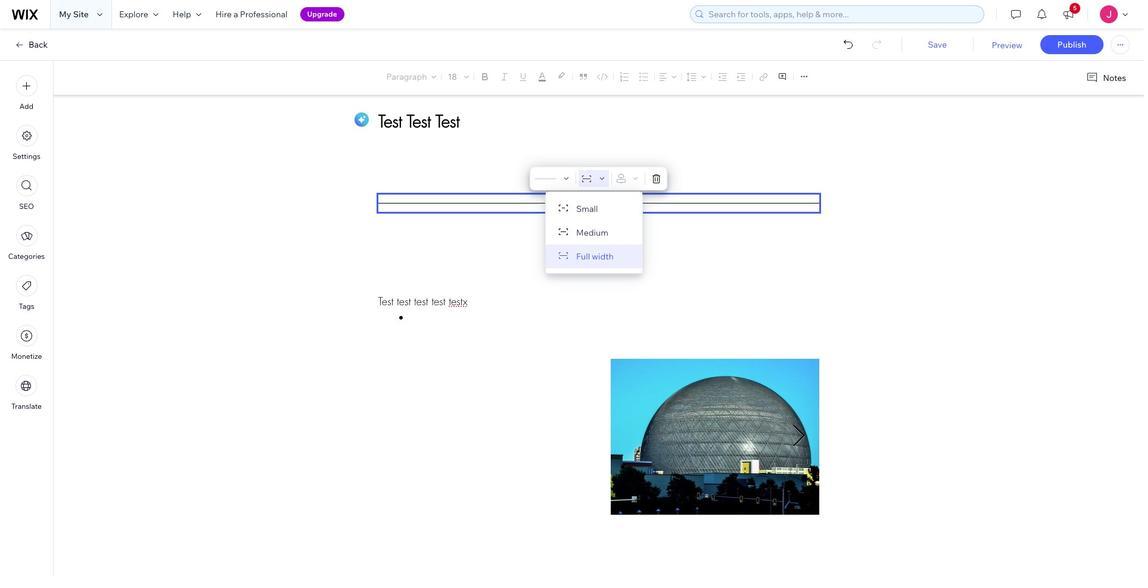 Task type: vqa. For each thing, say whether or not it's contained in the screenshot.
1 button
no



Task type: locate. For each thing, give the bounding box(es) containing it.
upgrade button
[[300, 7, 344, 21]]

Add a Catchy Title text field
[[378, 110, 806, 132]]

notes
[[1103, 72, 1126, 83]]

1 horizontal spatial test
[[414, 295, 428, 309]]

medium
[[576, 228, 608, 238]]

translate button
[[11, 375, 42, 411]]

test
[[397, 295, 411, 309], [414, 295, 428, 309], [432, 295, 446, 309]]

explore
[[119, 9, 148, 20]]

hire a professional link
[[208, 0, 295, 29]]

preview
[[992, 40, 1023, 51]]

tags button
[[16, 275, 37, 311]]

menu containing add
[[0, 68, 53, 418]]

full
[[576, 252, 590, 262]]

notes button
[[1082, 70, 1130, 86]]

add
[[20, 102, 33, 111]]

save button
[[914, 39, 962, 50]]

2 horizontal spatial test
[[432, 295, 446, 309]]

back
[[29, 39, 48, 50]]

professional
[[240, 9, 288, 20]]

test
[[378, 295, 394, 309]]

menu
[[0, 68, 53, 418]]

0 horizontal spatial test
[[397, 295, 411, 309]]

my
[[59, 9, 71, 20]]

categories
[[8, 252, 45, 261]]

categories button
[[8, 225, 45, 261]]

monetize
[[11, 352, 42, 361]]

5
[[1073, 4, 1077, 12]]

hire a professional
[[216, 9, 288, 20]]

seo button
[[16, 175, 37, 211]]

my site
[[59, 9, 89, 20]]

width
[[592, 252, 614, 262]]



Task type: describe. For each thing, give the bounding box(es) containing it.
preview button
[[992, 40, 1023, 51]]

Search for tools, apps, help & more... field
[[705, 6, 980, 23]]

5 button
[[1056, 0, 1082, 29]]

back button
[[14, 39, 48, 50]]

site
[[73, 9, 89, 20]]

a
[[234, 9, 238, 20]]

testx
[[449, 295, 468, 309]]

paragraph button
[[384, 69, 439, 85]]

2 test from the left
[[414, 295, 428, 309]]

add button
[[16, 75, 37, 111]]

upgrade
[[307, 10, 337, 18]]

help
[[173, 9, 191, 20]]

publish button
[[1041, 35, 1104, 54]]

test test test test testx
[[378, 295, 468, 309]]

paragraph
[[387, 72, 427, 82]]

settings button
[[13, 125, 40, 161]]

small
[[576, 204, 598, 215]]

1 test from the left
[[397, 295, 411, 309]]

publish
[[1058, 39, 1087, 50]]

monetize button
[[11, 325, 42, 361]]

help button
[[166, 0, 208, 29]]

translate
[[11, 402, 42, 411]]

settings
[[13, 152, 40, 161]]

seo
[[19, 202, 34, 211]]

tags
[[19, 302, 34, 311]]

save
[[928, 39, 947, 50]]

full width
[[576, 252, 614, 262]]

3 test from the left
[[432, 295, 446, 309]]

hire
[[216, 9, 232, 20]]



